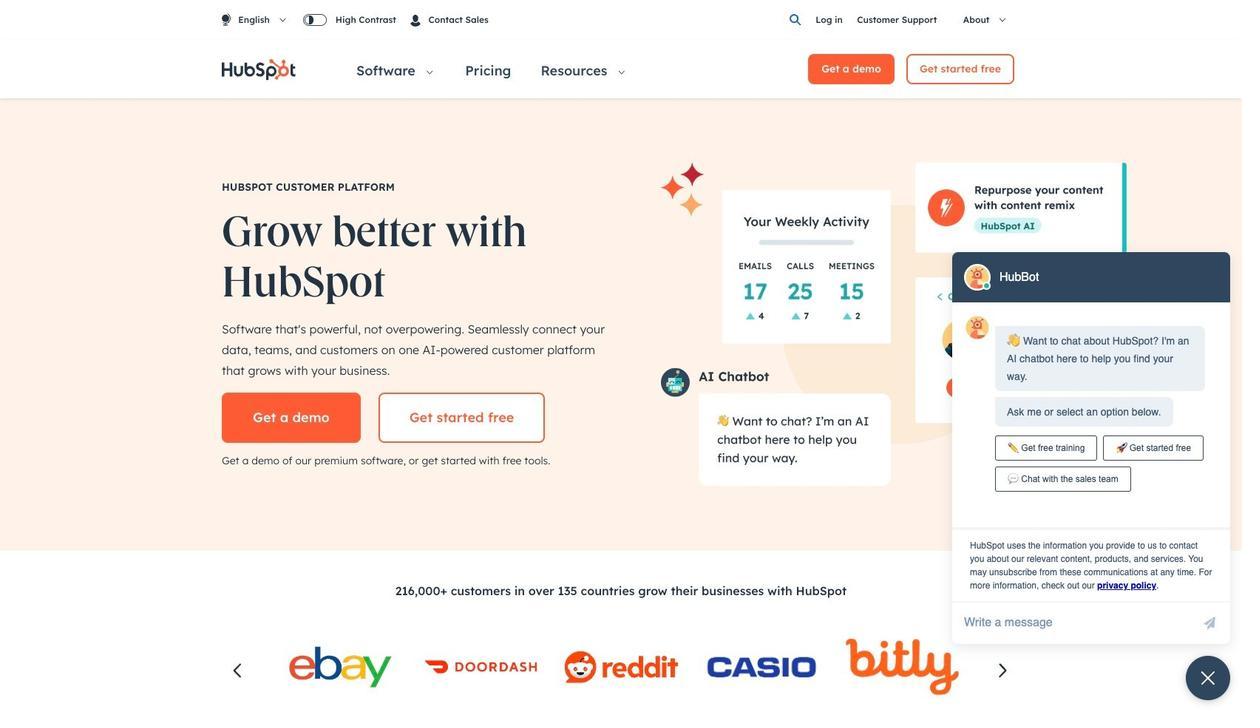 Task type: locate. For each thing, give the bounding box(es) containing it.
doordash logo image
[[423, 626, 538, 709]]

ebay logo image
[[283, 626, 398, 709]]

bitly logo image
[[845, 626, 960, 709]]



Task type: describe. For each thing, give the bounding box(es) containing it.
reddit logo image
[[564, 626, 679, 709]]

Search search field
[[787, 11, 814, 29]]

hubspot image
[[222, 58, 296, 80]]

hubspot interfaces showing your weekly activity with email, call, and meeting counts. repurpose your content with content remix and hubspot ai. ai chatbot image
[[661, 163, 1127, 486]]

casio logo image
[[705, 626, 819, 709]]



Task type: vqa. For each thing, say whether or not it's contained in the screenshot.
'HubSpot interfaces showing Your Weekly Activity with email, call, and meeting counts. Repurpose your content with Content Remix and HubSpot AI. AI Chatbot' image
yes



